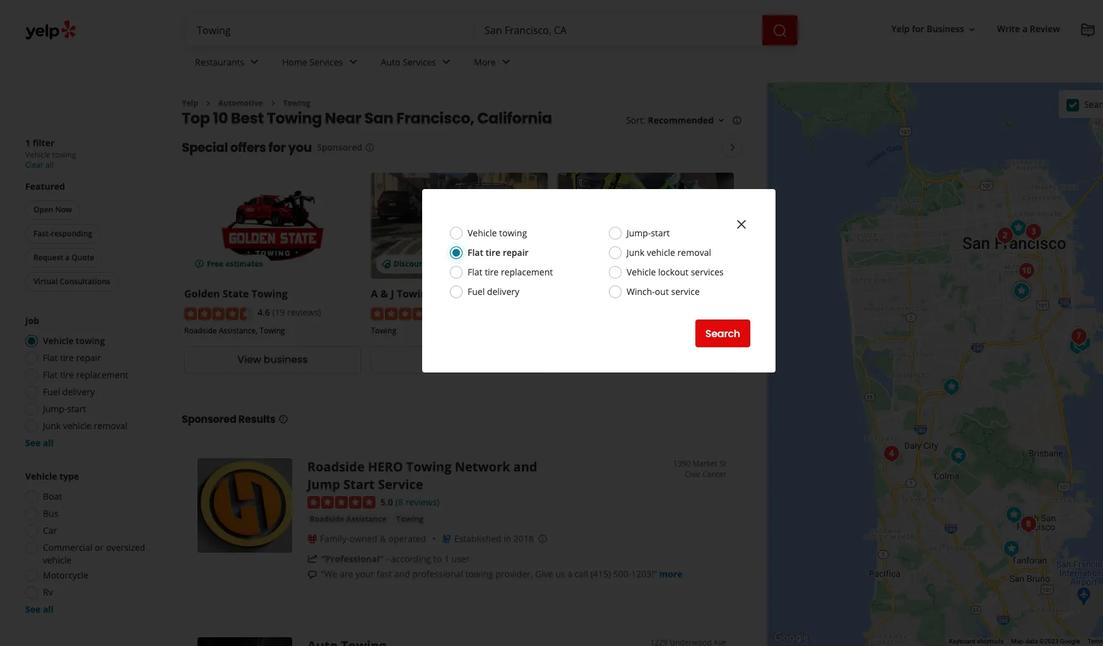 Task type: describe. For each thing, give the bounding box(es) containing it.
0 horizontal spatial fuel
[[43, 386, 60, 398]]

map data ©2023 google
[[1012, 639, 1080, 646]]

roadside for roadside assistance, towing
[[184, 326, 217, 336]]

google image
[[771, 631, 812, 647]]

a
[[371, 287, 378, 301]]

discounts available link
[[371, 173, 548, 279]]

16 trending v2 image
[[307, 555, 317, 565]]

out
[[655, 286, 669, 298]]

16 family owned v2 image
[[307, 535, 317, 545]]

"we are your fast and professional towing provider. give us a call (415) 500-1203!" more
[[321, 569, 683, 581]]

(415)
[[591, 569, 611, 581]]

business
[[927, 23, 964, 35]]

featured group
[[23, 181, 157, 294]]

1 free from the left
[[207, 259, 224, 270]]

0 horizontal spatial delivery
[[62, 386, 95, 398]]

towing inside "search" dialog
[[499, 227, 527, 239]]

golden state towing link
[[184, 287, 288, 301]]

(19
[[272, 307, 285, 319]]

fast-
[[33, 228, 51, 239]]

request a quote button
[[25, 249, 102, 268]]

(8 reviews)
[[396, 497, 440, 509]]

bob jr's towing image
[[1016, 513, 1041, 538]]

more
[[659, 569, 683, 581]]

virtual consultations button
[[25, 273, 118, 292]]

close image
[[734, 217, 749, 232]]

16 established in v2 image
[[442, 535, 452, 545]]

sponsored results
[[182, 413, 276, 427]]

established in 2018
[[454, 534, 534, 546]]

give
[[535, 569, 553, 581]]

fuel delivery inside option group
[[43, 386, 95, 398]]

wilmars towing and transport image
[[1014, 259, 1040, 284]]

keyboard shortcuts button
[[949, 638, 1004, 647]]

search
[[705, 327, 740, 341]]

auto services
[[381, 56, 436, 68]]

jump start hero image
[[879, 442, 905, 467]]

next image
[[725, 140, 741, 156]]

google
[[1060, 639, 1080, 646]]

type
[[59, 471, 79, 483]]

delivery inside "search" dialog
[[487, 286, 519, 298]]

4.6 (19 reviews)
[[258, 307, 321, 319]]

free estimates link for hulks towing
[[558, 173, 734, 279]]

flat tire repair inside "search" dialog
[[468, 247, 529, 259]]

auto towing image
[[1065, 334, 1090, 359]]

operated
[[389, 534, 426, 546]]

offers
[[230, 139, 266, 157]]

(8 reviews) link
[[396, 495, 440, 509]]

removal inside option group
[[94, 420, 128, 432]]

auto
[[381, 56, 400, 68]]

and for fast
[[394, 569, 410, 581]]

searc
[[1084, 98, 1103, 110]]

professional
[[412, 569, 463, 581]]

1 vertical spatial junk
[[43, 420, 61, 432]]

hulks
[[558, 287, 586, 301]]

search image
[[773, 23, 788, 38]]

towing down (19
[[260, 326, 285, 336]]

vehicle inside "search" dialog
[[647, 247, 675, 259]]

auto services link
[[371, 45, 464, 82]]

1 inside 1 filter vehicle towing clear all
[[25, 137, 30, 149]]

1 vertical spatial replacement
[[76, 369, 128, 381]]

motorcycle
[[43, 570, 88, 582]]

towing up the 4.6 on the top
[[252, 287, 288, 301]]

4.6 star rating image
[[184, 308, 252, 321]]

1 vertical spatial flat tire repair
[[43, 352, 101, 364]]

replacement inside "search" dialog
[[501, 266, 553, 278]]

1 vertical spatial vehicle
[[63, 420, 92, 432]]

virtual
[[33, 276, 58, 287]]

hulks towing image
[[1009, 279, 1035, 304]]

in
[[504, 534, 511, 546]]

top 10 best towing near san francisco, california
[[182, 108, 552, 129]]

©2023
[[1040, 639, 1059, 646]]

1 horizontal spatial 1
[[444, 554, 449, 566]]

quote
[[72, 252, 94, 263]]

yelp for yelp for business
[[892, 23, 910, 35]]

roadside assistance link
[[307, 514, 389, 527]]

see all button for rv
[[25, 604, 54, 616]]

16 discount available v2 image
[[381, 260, 391, 270]]

free estimates link for golden state towing
[[184, 173, 361, 279]]

all for job
[[43, 437, 54, 449]]

removal inside "search" dialog
[[678, 247, 711, 259]]

2 free estimates from the left
[[580, 259, 636, 270]]

services
[[691, 266, 724, 278]]

winch-
[[627, 286, 655, 298]]

towing link for 1390 market st
[[394, 514, 426, 527]]

5.0
[[381, 497, 393, 509]]

towing up 4.2 star rating image on the left of the page
[[397, 287, 433, 301]]

or
[[95, 542, 104, 554]]

2018
[[514, 534, 534, 546]]

see all button for junk vehicle removal
[[25, 437, 54, 449]]

shortcuts
[[977, 639, 1004, 646]]

2 free from the left
[[580, 259, 597, 270]]

write
[[997, 23, 1020, 35]]

featured
[[25, 181, 65, 193]]

owned
[[349, 534, 377, 546]]

fuel inside "search" dialog
[[468, 286, 485, 298]]

now
[[55, 205, 72, 215]]

junk inside "search" dialog
[[627, 247, 645, 259]]

junk vehicle removal inside "search" dialog
[[627, 247, 711, 259]]

4.6
[[258, 307, 270, 319]]

special
[[182, 139, 228, 157]]

"we
[[321, 569, 338, 581]]

vehicle towing inside option group
[[43, 335, 105, 347]]

sponsored for sponsored
[[317, 142, 362, 154]]

business
[[264, 353, 308, 368]]

1 horizontal spatial reviews)
[[406, 497, 440, 509]]

market
[[693, 459, 718, 469]]

network collision image
[[946, 444, 971, 469]]

roberto's roadside rescue image
[[1021, 220, 1047, 245]]

search dialog
[[0, 0, 1103, 647]]

hero
[[368, 459, 403, 476]]

towing down home
[[283, 98, 310, 109]]

0 horizontal spatial reviews)
[[287, 307, 321, 319]]

restaurants
[[195, 56, 244, 68]]

commercial or oversized vehicle
[[43, 542, 145, 567]]

golden
[[184, 287, 220, 301]]

towing up you
[[267, 108, 322, 129]]

1 vertical spatial start
[[67, 403, 86, 415]]

hulks towing image
[[1009, 279, 1035, 304]]

golden state towing image
[[1002, 503, 1027, 528]]

services for auto services
[[403, 56, 436, 68]]

results
[[238, 413, 276, 427]]

0 horizontal spatial for
[[268, 139, 286, 157]]

towing down 4.2 star rating image on the left of the page
[[371, 326, 396, 336]]

vehicle towing inside "search" dialog
[[468, 227, 527, 239]]

state
[[223, 287, 249, 301]]

view business
[[237, 353, 308, 368]]

a & j towing link
[[371, 287, 433, 301]]

jump
[[307, 476, 340, 493]]

yelp link
[[182, 98, 198, 109]]

projects image
[[1081, 23, 1096, 38]]

1 vertical spatial &
[[380, 534, 386, 546]]

oversized
[[106, 542, 145, 554]]

0 horizontal spatial 16 info v2 image
[[278, 415, 288, 425]]

repair inside "search" dialog
[[503, 247, 529, 259]]

established
[[454, 534, 501, 546]]

data
[[1026, 639, 1038, 646]]

keyboard
[[949, 639, 976, 646]]

option group containing job
[[21, 315, 157, 450]]

towing inside button
[[396, 515, 424, 525]]

5.0 link
[[381, 495, 393, 509]]

discounts
[[394, 259, 431, 270]]

lockout
[[658, 266, 689, 278]]

home
[[282, 56, 307, 68]]

towing button
[[394, 514, 426, 527]]

"professional" - according to 1 user
[[321, 554, 470, 566]]

1 estimates from the left
[[226, 259, 263, 270]]

repair inside option group
[[76, 352, 101, 364]]

see all for junk vehicle removal
[[25, 437, 54, 449]]

roadside assistance
[[310, 515, 386, 525]]

top
[[182, 108, 210, 129]]

vehicle type
[[25, 471, 79, 483]]

see for rv
[[25, 604, 41, 616]]

sponsored for sponsored results
[[182, 413, 236, 427]]



Task type: vqa. For each thing, say whether or not it's contained in the screenshot.
the top Fuel delivery
yes



Task type: locate. For each thing, give the bounding box(es) containing it.
2 free estimates link from the left
[[558, 173, 734, 279]]

yelp left business
[[892, 23, 910, 35]]

open
[[33, 205, 53, 215]]

jerry's recovery & transport image
[[1009, 279, 1035, 304]]

car
[[43, 525, 57, 537]]

0 horizontal spatial fuel delivery
[[43, 386, 95, 398]]

1 horizontal spatial delivery
[[487, 286, 519, 298]]

reviews) up towing button
[[406, 497, 440, 509]]

more
[[474, 56, 496, 68]]

towing inside roadside hero towing network and jump start service
[[406, 459, 452, 476]]

1 vertical spatial jump-
[[43, 403, 67, 415]]

24 chevron down v2 image right auto services
[[439, 55, 454, 70]]

roadside inside roadside hero towing network and jump start service
[[307, 459, 365, 476]]

0 vertical spatial reviews)
[[287, 307, 321, 319]]

estimates up winch-
[[599, 259, 636, 270]]

towing
[[283, 98, 310, 109], [267, 108, 322, 129], [252, 287, 288, 301], [397, 287, 433, 301], [589, 287, 625, 301], [260, 326, 285, 336], [371, 326, 396, 336], [406, 459, 452, 476], [396, 515, 424, 525]]

1 horizontal spatial free estimates link
[[558, 173, 734, 279]]

24 chevron down v2 image for restaurants
[[247, 55, 262, 70]]

call
[[575, 569, 588, 581]]

boat
[[43, 491, 62, 503]]

0 horizontal spatial jump-start
[[43, 403, 86, 415]]

yelp left '10'
[[182, 98, 198, 109]]

24 chevron down v2 image right the more
[[498, 55, 514, 70]]

500-
[[613, 569, 631, 581]]

free estimates
[[207, 259, 263, 270], [580, 259, 636, 270]]

roadside for roadside hero towing network and jump start service
[[307, 459, 365, 476]]

see
[[25, 437, 41, 449], [25, 604, 41, 616]]

fuel delivery
[[468, 286, 519, 298], [43, 386, 95, 398]]

1 vertical spatial flat tire replacement
[[43, 369, 128, 381]]

free estimates up hulks towing link
[[580, 259, 636, 270]]

search button
[[695, 320, 750, 348]]

0 vertical spatial and
[[514, 459, 537, 476]]

roadside inside roadside assistance button
[[310, 515, 344, 525]]

delivery
[[487, 286, 519, 298], [62, 386, 95, 398]]

towing link down home
[[283, 98, 310, 109]]

0 vertical spatial jump-start
[[627, 227, 670, 239]]

filter
[[33, 137, 54, 149]]

a inside write a review link
[[1023, 23, 1028, 35]]

business categories element
[[185, 45, 1103, 82]]

0 horizontal spatial removal
[[94, 420, 128, 432]]

& left j
[[381, 287, 388, 301]]

see all for rv
[[25, 604, 54, 616]]

1 see all button from the top
[[25, 437, 54, 449]]

are
[[340, 569, 353, 581]]

junk up winch-
[[627, 247, 645, 259]]

1 vertical spatial fuel delivery
[[43, 386, 95, 398]]

a for request
[[65, 252, 70, 263]]

fuel
[[468, 286, 485, 298], [43, 386, 60, 398]]

0 vertical spatial junk
[[627, 247, 645, 259]]

a inside request a quote button
[[65, 252, 70, 263]]

jump-start inside "search" dialog
[[627, 227, 670, 239]]

a & j towing
[[371, 287, 433, 301]]

yelp
[[892, 23, 910, 35], [182, 98, 198, 109]]

24 chevron down v2 image inside auto services link
[[439, 55, 454, 70]]

16 info v2 image right results
[[278, 415, 288, 425]]

jump-
[[627, 227, 651, 239], [43, 403, 67, 415]]

request
[[33, 252, 63, 263]]

auto express towing and recovery image
[[1067, 324, 1092, 350]]

free right the '16 free estimates v2' image
[[207, 259, 224, 270]]

view
[[237, 353, 261, 368]]

towing link for top 10 best towing near san francisco, california
[[283, 98, 310, 109]]

towing up "service"
[[406, 459, 452, 476]]

and right network
[[514, 459, 537, 476]]

1 services from the left
[[310, 56, 343, 68]]

2 option group from the top
[[21, 471, 157, 617]]

1 vertical spatial 16 info v2 image
[[278, 415, 288, 425]]

user actions element
[[882, 18, 1103, 43]]

keyboard shortcuts
[[949, 639, 1004, 646]]

see all button up the vehicle type
[[25, 437, 54, 449]]

1 horizontal spatial a
[[568, 569, 572, 581]]

sponsored down near
[[317, 142, 362, 154]]

free up hulks towing
[[580, 259, 597, 270]]

1 vertical spatial fuel
[[43, 386, 60, 398]]

junk vehicle removal up type
[[43, 420, 128, 432]]

0 horizontal spatial services
[[310, 56, 343, 68]]

0 vertical spatial option group
[[21, 315, 157, 450]]

more link
[[659, 569, 683, 581]]

1 free estimates from the left
[[207, 259, 263, 270]]

1 horizontal spatial sponsored
[[317, 142, 362, 154]]

-
[[386, 554, 389, 566]]

0 horizontal spatial towing link
[[283, 98, 310, 109]]

0 horizontal spatial free estimates link
[[184, 173, 361, 279]]

discounts available
[[394, 259, 467, 270]]

1 vertical spatial delivery
[[62, 386, 95, 398]]

2 vertical spatial all
[[43, 604, 54, 616]]

1 horizontal spatial yelp
[[892, 23, 910, 35]]

junk up the vehicle type
[[43, 420, 61, 432]]

responding
[[51, 228, 92, 239]]

24 chevron down v2 image
[[247, 55, 262, 70], [439, 55, 454, 70], [498, 55, 514, 70]]

and inside roadside hero towing network and jump start service
[[514, 459, 537, 476]]

24 chevron down v2 image for auto services
[[439, 55, 454, 70]]

16 info v2 image
[[365, 143, 375, 153], [278, 415, 288, 425]]

according
[[391, 554, 431, 566]]

jump-start
[[627, 227, 670, 239], [43, 403, 86, 415]]

for left you
[[268, 139, 286, 157]]

yelp for yelp link
[[182, 98, 198, 109]]

assistance,
[[219, 326, 258, 336]]

vasa's towing image
[[993, 223, 1018, 249]]

rv
[[43, 587, 53, 599]]

and for network
[[514, 459, 537, 476]]

jump- inside "search" dialog
[[627, 227, 651, 239]]

2 16 chevron right v2 image from the left
[[268, 98, 278, 108]]

0 horizontal spatial a
[[65, 252, 70, 263]]

best
[[231, 108, 264, 129]]

1 vertical spatial repair
[[76, 352, 101, 364]]

0 vertical spatial vehicle towing
[[468, 227, 527, 239]]

1 vertical spatial see all button
[[25, 604, 54, 616]]

1 horizontal spatial jump-start
[[627, 227, 670, 239]]

0 vertical spatial see
[[25, 437, 41, 449]]

sponsored left results
[[182, 413, 236, 427]]

1 horizontal spatial fuel delivery
[[468, 286, 519, 298]]

0 horizontal spatial 16 chevron right v2 image
[[203, 98, 213, 108]]

for inside button
[[912, 23, 925, 35]]

2 estimates from the left
[[599, 259, 636, 270]]

option group containing vehicle type
[[21, 471, 157, 617]]

16 chevron right v2 image for towing
[[268, 98, 278, 108]]

24 chevron down v2 image
[[346, 55, 361, 70]]

estimates up golden state towing link
[[226, 259, 263, 270]]

16 chevron right v2 image for automotive
[[203, 98, 213, 108]]

and
[[514, 459, 537, 476], [394, 569, 410, 581]]

0 vertical spatial for
[[912, 23, 925, 35]]

a for write
[[1023, 23, 1028, 35]]

sort:
[[626, 115, 645, 126]]

see all up the vehicle type
[[25, 437, 54, 449]]

1390 market st civic center
[[673, 459, 727, 480]]

bus
[[43, 508, 58, 520]]

None search field
[[187, 15, 800, 45]]

fuel delivery inside "search" dialog
[[468, 286, 519, 298]]

california
[[477, 108, 552, 129]]

0 vertical spatial start
[[651, 227, 670, 239]]

more link
[[464, 45, 524, 82]]

towing inside 1 filter vehicle towing clear all
[[52, 150, 76, 160]]

fast
[[377, 569, 392, 581]]

flat tire replacement inside "search" dialog
[[468, 266, 553, 278]]

yelp inside button
[[892, 23, 910, 35]]

1 right to
[[444, 554, 449, 566]]

1 horizontal spatial towing link
[[394, 514, 426, 527]]

assistance
[[346, 515, 386, 525]]

see for junk vehicle removal
[[25, 437, 41, 449]]

all down the rv
[[43, 604, 54, 616]]

1 horizontal spatial start
[[651, 227, 670, 239]]

services inside auto services link
[[403, 56, 436, 68]]

1 see all from the top
[[25, 437, 54, 449]]

0 vertical spatial repair
[[503, 247, 529, 259]]

1 vertical spatial for
[[268, 139, 286, 157]]

your
[[356, 569, 374, 581]]

roadside hero towing network and jump start service image
[[198, 459, 292, 553]]

services right auto
[[403, 56, 436, 68]]

0 vertical spatial sponsored
[[317, 142, 362, 154]]

vehicle down commercial
[[43, 555, 71, 567]]

3 24 chevron down v2 image from the left
[[498, 55, 514, 70]]

all for vehicle type
[[43, 604, 54, 616]]

1 vertical spatial a
[[65, 252, 70, 263]]

roadside down 4.6 star rating image
[[184, 326, 217, 336]]

roadside for roadside assistance
[[310, 515, 344, 525]]

16 chevron down v2 image
[[967, 24, 977, 35]]

start inside "search" dialog
[[651, 227, 670, 239]]

nelson's towing image
[[1071, 331, 1096, 356]]

towing link down (8 reviews) on the left
[[394, 514, 426, 527]]

16 chevron right v2 image
[[203, 98, 213, 108], [268, 98, 278, 108]]

to
[[434, 554, 442, 566]]

towing
[[52, 150, 76, 160], [499, 227, 527, 239], [76, 335, 105, 347], [465, 569, 493, 581]]

1390
[[673, 459, 691, 469]]

write a review link
[[992, 18, 1065, 41]]

a right 'write'
[[1023, 23, 1028, 35]]

terms
[[1088, 639, 1103, 646]]

2 see all from the top
[[25, 604, 54, 616]]

2 see all button from the top
[[25, 604, 54, 616]]

winch-out service
[[627, 286, 700, 298]]

vehicle up lockout
[[647, 247, 675, 259]]

1 horizontal spatial vehicle towing
[[468, 227, 527, 239]]

0 vertical spatial fuel
[[468, 286, 485, 298]]

replacement
[[501, 266, 553, 278], [76, 369, 128, 381]]

0 horizontal spatial jump-
[[43, 403, 67, 415]]

0 vertical spatial all
[[45, 160, 54, 170]]

0 vertical spatial &
[[381, 287, 388, 301]]

1 left filter
[[25, 137, 30, 149]]

info icon image
[[538, 534, 548, 544], [538, 534, 548, 544]]

roadside up "jump"
[[307, 459, 365, 476]]

st
[[720, 459, 727, 469]]

service
[[671, 286, 700, 298]]

see all button down the rv
[[25, 604, 54, 616]]

0 vertical spatial removal
[[678, 247, 711, 259]]

16 info v2 image
[[732, 116, 742, 126]]

you
[[288, 139, 312, 157]]

2 24 chevron down v2 image from the left
[[439, 55, 454, 70]]

0 vertical spatial vehicle
[[647, 247, 675, 259]]

a right us
[[568, 569, 572, 581]]

16 free estimates v2 image
[[194, 260, 205, 270]]

1 vertical spatial towing link
[[394, 514, 426, 527]]

1 vertical spatial option group
[[21, 471, 157, 617]]

vehicle inside 1 filter vehicle towing clear all
[[25, 150, 50, 160]]

vehicle up type
[[63, 420, 92, 432]]

1 free estimates link from the left
[[184, 173, 361, 279]]

reviews) right (19
[[287, 307, 321, 319]]

& right owned
[[380, 534, 386, 546]]

near
[[325, 108, 361, 129]]

1 horizontal spatial jump-
[[627, 227, 651, 239]]

towing left winch-
[[589, 287, 625, 301]]

roadside
[[184, 326, 217, 336], [307, 459, 365, 476], [310, 515, 344, 525]]

1 vertical spatial junk vehicle removal
[[43, 420, 128, 432]]

write a review
[[997, 23, 1060, 35]]

16 info v2 image down top 10 best towing near san francisco, california
[[365, 143, 375, 153]]

2 vertical spatial a
[[568, 569, 572, 581]]

1 16 chevron right v2 image from the left
[[203, 98, 213, 108]]

4.2 star rating image
[[371, 308, 439, 321]]

0 horizontal spatial sponsored
[[182, 413, 236, 427]]

free estimates up state
[[207, 259, 263, 270]]

virtual consultations
[[33, 276, 110, 287]]

view business link
[[184, 346, 361, 374]]

1 horizontal spatial services
[[403, 56, 436, 68]]

yelp for business
[[892, 23, 964, 35]]

towing down (8 reviews) on the left
[[396, 515, 424, 525]]

0 vertical spatial see all
[[25, 437, 54, 449]]

commercial
[[43, 542, 92, 554]]

0 horizontal spatial junk
[[43, 420, 61, 432]]

24 chevron down v2 image for more
[[498, 55, 514, 70]]

0 vertical spatial towing link
[[283, 98, 310, 109]]

1 vertical spatial vehicle towing
[[43, 335, 105, 347]]

0 horizontal spatial estimates
[[226, 259, 263, 270]]

1 vertical spatial and
[[394, 569, 410, 581]]

16 chevron right v2 image right best
[[268, 98, 278, 108]]

1 filter vehicle towing clear all
[[25, 137, 76, 170]]

and down ""professional" - according to 1 user"
[[394, 569, 410, 581]]

jerry's recovery & transport image
[[1009, 279, 1035, 304]]

home services link
[[272, 45, 371, 82]]

clear all link
[[25, 160, 54, 170]]

24 chevron down v2 image inside restaurants link
[[247, 55, 262, 70]]

center
[[703, 469, 727, 480]]

2 horizontal spatial 24 chevron down v2 image
[[498, 55, 514, 70]]

fly towing image
[[999, 537, 1024, 562]]

2 vertical spatial vehicle
[[43, 555, 71, 567]]

previous image
[[696, 140, 712, 156]]

a left quote
[[65, 252, 70, 263]]

0 horizontal spatial 1
[[25, 137, 30, 149]]

roadside hero towing network and jump start service image
[[1006, 216, 1031, 241]]

all inside 1 filter vehicle towing clear all
[[45, 160, 54, 170]]

family-
[[320, 534, 349, 546]]

1 horizontal spatial estimates
[[599, 259, 636, 270]]

roadside hero towing network and jump start service link
[[307, 459, 537, 493]]

1 horizontal spatial for
[[912, 23, 925, 35]]

vehicle inside commercial or oversized vehicle
[[43, 555, 71, 567]]

see all button
[[25, 437, 54, 449], [25, 604, 54, 616]]

0 horizontal spatial flat tire replacement
[[43, 369, 128, 381]]

2 vertical spatial roadside
[[310, 515, 344, 525]]

0 vertical spatial 16 info v2 image
[[365, 143, 375, 153]]

0 vertical spatial fuel delivery
[[468, 286, 519, 298]]

estimates
[[226, 259, 263, 270], [599, 259, 636, 270]]

1 horizontal spatial flat tire replacement
[[468, 266, 553, 278]]

0 vertical spatial see all button
[[25, 437, 54, 449]]

available
[[433, 259, 467, 270]]

16 chevron right v2 image right yelp link
[[203, 98, 213, 108]]

0 horizontal spatial repair
[[76, 352, 101, 364]]

1 vertical spatial sponsored
[[182, 413, 236, 427]]

all up the vehicle type
[[43, 437, 54, 449]]

roadside up family-
[[310, 515, 344, 525]]

0 vertical spatial roadside
[[184, 326, 217, 336]]

hulks towing link
[[558, 287, 625, 301]]

see all
[[25, 437, 54, 449], [25, 604, 54, 616]]

5 star rating image
[[307, 497, 376, 510]]

16 speech v2 image
[[307, 571, 317, 581]]

0 horizontal spatial flat tire repair
[[43, 352, 101, 364]]

roadside assistance, towing
[[184, 326, 285, 336]]

0 vertical spatial junk vehicle removal
[[627, 247, 711, 259]]

24 chevron down v2 image inside more link
[[498, 55, 514, 70]]

special offers for you
[[182, 139, 312, 157]]

1 vertical spatial jump-start
[[43, 403, 86, 415]]

see all down the rv
[[25, 604, 54, 616]]

request a quote
[[33, 252, 94, 263]]

junk vehicle removal up lockout
[[627, 247, 711, 259]]

24 chevron down v2 image right restaurants
[[247, 55, 262, 70]]

1 vertical spatial see
[[25, 604, 41, 616]]

map
[[1012, 639, 1024, 646]]

0 horizontal spatial junk vehicle removal
[[43, 420, 128, 432]]

1 vertical spatial removal
[[94, 420, 128, 432]]

2 services from the left
[[403, 56, 436, 68]]

a & j towing image
[[939, 375, 964, 400], [939, 375, 964, 400]]

1 horizontal spatial free estimates
[[580, 259, 636, 270]]

1 24 chevron down v2 image from the left
[[247, 55, 262, 70]]

services inside home services link
[[310, 56, 343, 68]]

services for home services
[[310, 56, 343, 68]]

roadside hero towing network and jump start service
[[307, 459, 537, 493]]

0 horizontal spatial replacement
[[76, 369, 128, 381]]

0 horizontal spatial yelp
[[182, 98, 198, 109]]

map region
[[669, 52, 1103, 647]]

1 horizontal spatial replacement
[[501, 266, 553, 278]]

1 option group from the top
[[21, 315, 157, 450]]

1 horizontal spatial fuel
[[468, 286, 485, 298]]

all right the clear
[[45, 160, 54, 170]]

1 see from the top
[[25, 437, 41, 449]]

services left 24 chevron down v2 icon
[[310, 56, 343, 68]]

1 horizontal spatial junk vehicle removal
[[627, 247, 711, 259]]

golden state towing image
[[1002, 503, 1027, 528]]

1 vertical spatial see all
[[25, 604, 54, 616]]

1 horizontal spatial 16 chevron right v2 image
[[268, 98, 278, 108]]

option group
[[21, 315, 157, 450], [21, 471, 157, 617]]

j
[[391, 287, 394, 301]]

1 horizontal spatial 16 info v2 image
[[365, 143, 375, 153]]

0 vertical spatial delivery
[[487, 286, 519, 298]]

0 vertical spatial yelp
[[892, 23, 910, 35]]

start
[[344, 476, 375, 493]]

1 vertical spatial reviews)
[[406, 497, 440, 509]]

jump-start inside option group
[[43, 403, 86, 415]]

2 see from the top
[[25, 604, 41, 616]]

for left business
[[912, 23, 925, 35]]



